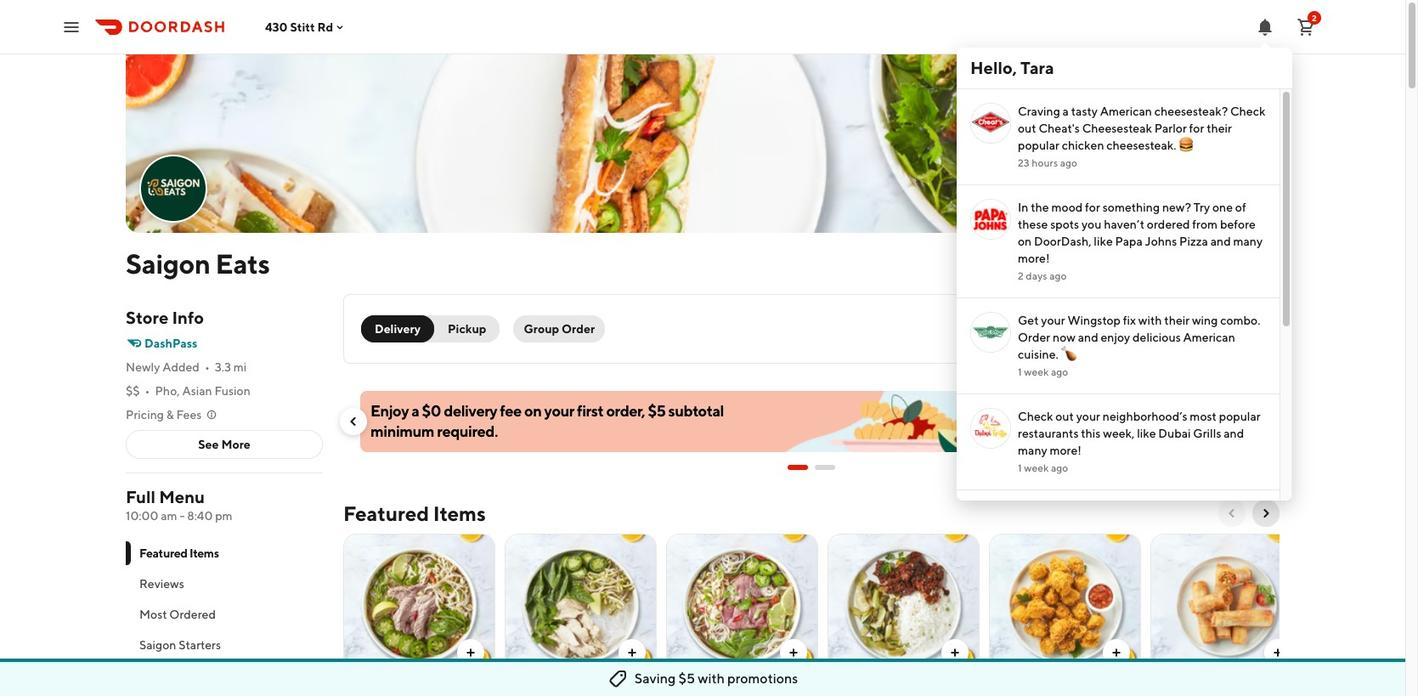 Task type: locate. For each thing, give the bounding box(es) containing it.
out up the restaurants
[[1056, 410, 1075, 423]]

and inside in the mood for something new? try one of these spots you haven't ordered from before on doordash, like papa johns pizza and many more! 2 days ago
[[1211, 235, 1232, 248]]

1 vertical spatial 1
[[1019, 462, 1023, 474]]

out down craving
[[1019, 122, 1037, 135]]

Delivery radio
[[361, 315, 434, 343]]

cuisine.
[[1019, 348, 1059, 361]]

a up cheat's
[[1063, 105, 1069, 118]]

your up this
[[1077, 410, 1101, 423]]

1 inside get your wingstop fix with their wing combo. order now and enjoy delicious american cuisine. 🍗 1 week ago
[[1019, 366, 1023, 378]]

Pickup radio
[[424, 315, 500, 343]]

newly added • 3.3 mi
[[126, 360, 247, 374]]

one
[[1213, 201, 1234, 214]]

0 horizontal spatial many
[[1019, 444, 1048, 457]]

a inside enjoy a $0 delivery fee on your first order, $5 subtotal minimum required.
[[412, 402, 419, 420]]

add item to cart image
[[464, 646, 478, 660], [787, 646, 801, 660], [949, 646, 962, 660], [1110, 646, 1124, 660]]

1 vertical spatial items
[[190, 547, 219, 560]]

1 horizontal spatial on
[[1019, 235, 1032, 248]]

mood
[[1052, 201, 1083, 214]]

fee inside enjoy a $0 delivery fee on your first order, $5 subtotal minimum required.
[[500, 402, 522, 420]]

for up you
[[1086, 201, 1101, 214]]

previous button of carousel image
[[347, 415, 360, 428]]

0 vertical spatial more!
[[1019, 252, 1050, 265]]

your up now at the top of page
[[1042, 314, 1066, 327]]

order,
[[607, 402, 646, 420]]

0 vertical spatial 2
[[1313, 12, 1318, 23]]

add item to cart image
[[626, 646, 639, 660], [1272, 646, 1285, 660]]

popular up hours at the top right of the page
[[1019, 139, 1060, 152]]

beefy combo pho image
[[344, 534, 495, 677]]

a for craving
[[1063, 105, 1069, 118]]

1 horizontal spatial their
[[1207, 122, 1233, 135]]

0 vertical spatial week
[[1025, 366, 1050, 378]]

4 add item to cart image from the left
[[1110, 646, 1124, 660]]

2 1 from the top
[[1019, 462, 1023, 474]]

0 vertical spatial with
[[1139, 314, 1163, 327]]

0 vertical spatial saigon
[[126, 247, 210, 280]]

a left $0
[[412, 402, 419, 420]]

from
[[1193, 218, 1218, 231]]

🍗
[[1061, 348, 1077, 361]]

cheesesteak?
[[1155, 105, 1229, 118]]

1 vertical spatial a
[[412, 402, 419, 420]]

more! inside in the mood for something new? try one of these spots you haven't ordered from before on doordash, like papa johns pizza and many more! 2 days ago
[[1019, 252, 1050, 265]]

saigon up store info
[[126, 247, 210, 280]]

&
[[166, 408, 174, 422]]

1 vertical spatial like
[[1138, 427, 1157, 440]]

order inside get your wingstop fix with their wing combo. order now and enjoy delicious american cuisine. 🍗 1 week ago
[[1019, 331, 1051, 344]]

delivery down the get
[[991, 332, 1034, 346]]

more! down the restaurants
[[1050, 444, 1082, 457]]

featured up reviews
[[139, 547, 187, 560]]

1 vertical spatial on
[[525, 402, 542, 420]]

american down wing
[[1184, 331, 1236, 344]]

0 vertical spatial their
[[1207, 122, 1233, 135]]

johns
[[1146, 235, 1178, 248]]

eats
[[216, 247, 270, 280]]

0 vertical spatial popular
[[1019, 139, 1060, 152]]

enjoy
[[1101, 331, 1131, 344]]

1 horizontal spatial fee
[[1037, 332, 1054, 346]]

0 vertical spatial 1
[[1019, 366, 1023, 378]]

items up reviews button
[[190, 547, 219, 560]]

with up delicious
[[1139, 314, 1163, 327]]

1 down the restaurants
[[1019, 462, 1023, 474]]

doordash,
[[1035, 235, 1092, 248]]

items down required.
[[433, 502, 486, 525]]

1 horizontal spatial add item to cart image
[[1272, 646, 1285, 660]]

delivery
[[991, 332, 1034, 346], [444, 402, 497, 420]]

add item to cart image for "viet pho ba vien" image
[[787, 646, 801, 660]]

1 horizontal spatial out
[[1056, 410, 1075, 423]]

many down before on the top right of page
[[1234, 235, 1263, 248]]

1 horizontal spatial $5
[[679, 671, 695, 687]]

2 week from the top
[[1025, 462, 1050, 474]]

0 horizontal spatial on
[[525, 402, 542, 420]]

1 horizontal spatial featured
[[343, 502, 429, 525]]

1 horizontal spatial american
[[1184, 331, 1236, 344]]

1 horizontal spatial •
[[205, 360, 210, 374]]

1 horizontal spatial with
[[1139, 314, 1163, 327]]

2 add item to cart image from the left
[[787, 646, 801, 660]]

0 horizontal spatial out
[[1019, 122, 1037, 135]]

$5 right saving
[[679, 671, 695, 687]]

enjoy
[[371, 402, 409, 420]]

asian
[[182, 384, 212, 398]]

1 horizontal spatial featured items
[[343, 502, 486, 525]]

check down saved
[[1231, 105, 1266, 118]]

0 vertical spatial for
[[1190, 122, 1205, 135]]

1 horizontal spatial check
[[1231, 105, 1266, 118]]

out
[[1019, 122, 1037, 135], [1056, 410, 1075, 423]]

mi
[[234, 360, 247, 374]]

many
[[1234, 235, 1263, 248], [1019, 444, 1048, 457]]

1 add item to cart image from the left
[[464, 646, 478, 660]]

open menu image
[[61, 17, 82, 37]]

1 horizontal spatial order
[[1019, 331, 1051, 344]]

0 vertical spatial and
[[1211, 235, 1232, 248]]

fee up the "cuisine."
[[1037, 332, 1054, 346]]

0 horizontal spatial •
[[145, 384, 150, 398]]

order right group
[[562, 322, 595, 336]]

add item to cart image for chasing chicken fried rice image
[[949, 646, 962, 660]]

hello, tara
[[971, 58, 1055, 77]]

1 vertical spatial fee
[[500, 402, 522, 420]]

and right the 'grills'
[[1224, 427, 1245, 440]]

out inside craving a tasty american cheesesteak? check out cheat's cheesesteak parlor for their popular chicken cheesesteak. 🍔 23 hours ago
[[1019, 122, 1037, 135]]

like inside in the mood for something new? try one of these spots you haven't ordered from before on doordash, like papa johns pizza and many more! 2 days ago
[[1094, 235, 1114, 248]]

0 horizontal spatial american
[[1101, 105, 1153, 118]]

1 horizontal spatial popular
[[1220, 410, 1261, 423]]

featured items down minimum
[[343, 502, 486, 525]]

featured down minimum
[[343, 502, 429, 525]]

hello,
[[971, 58, 1018, 77]]

0 horizontal spatial featured items
[[139, 547, 219, 560]]

1 horizontal spatial many
[[1234, 235, 1263, 248]]

1 add item to cart image from the left
[[626, 646, 639, 660]]

featured inside heading
[[343, 502, 429, 525]]

0 vertical spatial out
[[1019, 122, 1037, 135]]

ago
[[1061, 156, 1078, 169], [1050, 270, 1068, 282], [1052, 366, 1069, 378], [1052, 462, 1069, 474]]

1 horizontal spatial like
[[1138, 427, 1157, 440]]

1 vertical spatial many
[[1019, 444, 1048, 457]]

subtotal
[[669, 402, 724, 420]]

0 vertical spatial check
[[1231, 105, 1266, 118]]

before
[[1221, 218, 1257, 231]]

and down wingstop
[[1079, 331, 1099, 344]]

fee right $0
[[500, 402, 522, 420]]

and down from at the right top of the page
[[1211, 235, 1232, 248]]

check
[[1231, 105, 1266, 118], [1019, 410, 1054, 423]]

with
[[1139, 314, 1163, 327], [698, 671, 725, 687]]

most
[[1191, 410, 1217, 423]]

first
[[577, 402, 604, 420]]

1 vertical spatial saigon
[[139, 638, 176, 652]]

combo.
[[1221, 314, 1261, 327]]

$$ • pho, asian fusion
[[126, 384, 251, 398]]

saigon down "most" at left
[[139, 638, 176, 652]]

dubai
[[1159, 427, 1192, 440]]

ordered
[[1148, 218, 1191, 231]]

dashpass
[[145, 337, 198, 350]]

0 horizontal spatial $5
[[648, 402, 666, 420]]

their down cheesesteak?
[[1207, 122, 1233, 135]]

0 vertical spatial fee
[[1037, 332, 1054, 346]]

0 horizontal spatial check
[[1019, 410, 1054, 423]]

$5 right order,
[[648, 402, 666, 420]]

american inside craving a tasty american cheesesteak? check out cheat's cheesesteak parlor for their popular chicken cheesesteak. 🍔 23 hours ago
[[1101, 105, 1153, 118]]

more
[[221, 438, 251, 451]]

ago down the restaurants
[[1052, 462, 1069, 474]]

0 horizontal spatial their
[[1165, 314, 1190, 327]]

their up delicious
[[1165, 314, 1190, 327]]

menu
[[159, 487, 205, 507]]

1 vertical spatial more!
[[1050, 444, 1082, 457]]

0 horizontal spatial items
[[190, 547, 219, 560]]

the
[[1031, 201, 1050, 214]]

1 vertical spatial and
[[1079, 331, 1099, 344]]

0 vertical spatial on
[[1019, 235, 1032, 248]]

1 horizontal spatial for
[[1190, 122, 1205, 135]]

1 vertical spatial for
[[1086, 201, 1101, 214]]

store info
[[126, 308, 204, 327]]

next button of carousel image
[[1260, 507, 1274, 520]]

week down the restaurants
[[1025, 462, 1050, 474]]

like down you
[[1094, 235, 1114, 248]]

check out your neighborhood's most popular restaurants this week, like dubai grills and many more! 1 week ago
[[1019, 410, 1261, 474]]

1 vertical spatial featured
[[139, 547, 187, 560]]

0 vertical spatial delivery
[[991, 332, 1034, 346]]

on down these
[[1019, 235, 1032, 248]]

ago down the 🍗
[[1052, 366, 1069, 378]]

1 vertical spatial out
[[1056, 410, 1075, 423]]

2 items, open order cart image
[[1297, 17, 1317, 37]]

pm
[[215, 509, 233, 523]]

week
[[1025, 366, 1050, 378], [1025, 462, 1050, 474]]

in the mood for something new? try one of these spots you haven't ordered from before on doordash, like papa johns pizza and many more! 2 days ago
[[1019, 201, 1263, 282]]

2 right notification bell 'icon' in the top right of the page
[[1313, 12, 1318, 23]]

2 horizontal spatial your
[[1077, 410, 1101, 423]]

group order button
[[514, 315, 605, 343]]

0 horizontal spatial fee
[[500, 402, 522, 420]]

1 vertical spatial check
[[1019, 410, 1054, 423]]

featured
[[343, 502, 429, 525], [139, 547, 187, 560]]

american
[[1101, 105, 1153, 118], [1184, 331, 1236, 344]]

2 add item to cart image from the left
[[1272, 646, 1285, 660]]

most
[[139, 608, 167, 621]]

saigon eats image
[[126, 54, 1280, 233], [141, 156, 206, 221]]

group
[[524, 322, 560, 336]]

1 vertical spatial $5
[[679, 671, 695, 687]]

0 horizontal spatial 2
[[1019, 270, 1024, 282]]

rd
[[318, 20, 333, 34]]

a inside craving a tasty american cheesesteak? check out cheat's cheesesteak parlor for their popular chicken cheesesteak. 🍔 23 hours ago
[[1063, 105, 1069, 118]]

23
[[1019, 156, 1030, 169]]

1 vertical spatial popular
[[1220, 410, 1261, 423]]

their inside get your wingstop fix with their wing combo. order now and enjoy delicious american cuisine. 🍗 1 week ago
[[1165, 314, 1190, 327]]

2 left the days
[[1019, 270, 1024, 282]]

a
[[1063, 105, 1069, 118], [412, 402, 419, 420]]

notification bell image
[[1256, 17, 1276, 37]]

ago right the days
[[1050, 270, 1068, 282]]

out inside the check out your neighborhood's most popular restaurants this week, like dubai grills and many more! 1 week ago
[[1056, 410, 1075, 423]]

see
[[198, 438, 219, 451]]

2
[[1313, 12, 1318, 23], [1019, 270, 1024, 282]]

2 vertical spatial and
[[1224, 427, 1245, 440]]

papa
[[1116, 235, 1143, 248]]

unavailable
[[1150, 314, 1221, 330]]

1 week from the top
[[1025, 366, 1050, 378]]

check up the restaurants
[[1019, 410, 1054, 423]]

1 horizontal spatial 2
[[1313, 12, 1318, 23]]

0 horizontal spatial delivery
[[444, 402, 497, 420]]

$5 inside enjoy a $0 delivery fee on your first order, $5 subtotal minimum required.
[[648, 402, 666, 420]]

their inside craving a tasty american cheesesteak? check out cheat's cheesesteak parlor for their popular chicken cheesesteak. 🍔 23 hours ago
[[1207, 122, 1233, 135]]

now
[[1053, 331, 1076, 344]]

0 vertical spatial •
[[205, 360, 210, 374]]

like
[[1094, 235, 1114, 248], [1138, 427, 1157, 440]]

pricing & fees
[[126, 408, 202, 422]]

1 horizontal spatial your
[[1042, 314, 1066, 327]]

0 horizontal spatial for
[[1086, 201, 1101, 214]]

order up the "cuisine."
[[1019, 331, 1051, 344]]

cheesesteak
[[1083, 122, 1153, 135]]

wingstop
[[1068, 314, 1121, 327]]

8:40
[[187, 509, 213, 523]]

add item to cart image for beefy combo pho image
[[464, 646, 478, 660]]

0 horizontal spatial your
[[545, 402, 575, 420]]

0 vertical spatial many
[[1234, 235, 1263, 248]]

0 horizontal spatial order
[[562, 322, 595, 336]]

week inside the check out your neighborhood's most popular restaurants this week, like dubai grills and many more! 1 week ago
[[1025, 462, 1050, 474]]

neighborhood's
[[1103, 410, 1188, 423]]

fee
[[1037, 332, 1054, 346], [500, 402, 522, 420]]

1 vertical spatial week
[[1025, 462, 1050, 474]]

wing
[[1193, 314, 1219, 327]]

your left the first
[[545, 402, 575, 420]]

0 horizontal spatial add item to cart image
[[626, 646, 639, 660]]

0 vertical spatial items
[[433, 502, 486, 525]]

featured items up reviews
[[139, 547, 219, 560]]

1 1 from the top
[[1019, 366, 1023, 378]]

ago down chicken
[[1061, 156, 1078, 169]]

2 inside in the mood for something new? try one of these spots you haven't ordered from before on doordash, like papa johns pizza and many more! 2 days ago
[[1019, 270, 1024, 282]]

many inside the check out your neighborhood's most popular restaurants this week, like dubai grills and many more! 1 week ago
[[1019, 444, 1048, 457]]

0 horizontal spatial popular
[[1019, 139, 1060, 152]]

on left the first
[[525, 402, 542, 420]]

$5
[[648, 402, 666, 420], [679, 671, 695, 687]]

1 down the "cuisine."
[[1019, 366, 1023, 378]]

2 inside button
[[1313, 12, 1318, 23]]

many inside in the mood for something new? try one of these spots you haven't ordered from before on doordash, like papa johns pizza and many more! 2 days ago
[[1234, 235, 1263, 248]]

1 horizontal spatial items
[[433, 502, 486, 525]]

• left 3.3
[[205, 360, 210, 374]]

1 vertical spatial american
[[1184, 331, 1236, 344]]

cheesesteak.
[[1107, 139, 1177, 152]]

check inside the check out your neighborhood's most popular restaurants this week, like dubai grills and many more! 1 week ago
[[1019, 410, 1054, 423]]

parlor
[[1155, 122, 1188, 135]]

with left promotions
[[698, 671, 725, 687]]

delivery up required.
[[444, 402, 497, 420]]

american up cheesesteak
[[1101, 105, 1153, 118]]

0 horizontal spatial with
[[698, 671, 725, 687]]

1
[[1019, 366, 1023, 378], [1019, 462, 1023, 474]]

more!
[[1019, 252, 1050, 265], [1050, 444, 1082, 457]]

0 vertical spatial featured
[[343, 502, 429, 525]]

their
[[1207, 122, 1233, 135], [1165, 314, 1190, 327]]

1 horizontal spatial a
[[1063, 105, 1069, 118]]

for down cheesesteak?
[[1190, 122, 1205, 135]]

these
[[1019, 218, 1049, 231]]

1 vertical spatial 2
[[1019, 270, 1024, 282]]

more! up the days
[[1019, 252, 1050, 265]]

0 vertical spatial a
[[1063, 105, 1069, 118]]

next button of carousel image
[[1263, 415, 1277, 428]]

3 add item to cart image from the left
[[949, 646, 962, 660]]

0 horizontal spatial like
[[1094, 235, 1114, 248]]

like down neighborhood's
[[1138, 427, 1157, 440]]

Item Search search field
[[1036, 254, 1267, 273]]

popular left next button of carousel icon
[[1220, 410, 1261, 423]]

ago inside the check out your neighborhood's most popular restaurants this week, like dubai grills and many more! 1 week ago
[[1052, 462, 1069, 474]]

1 vertical spatial delivery
[[444, 402, 497, 420]]

0 vertical spatial like
[[1094, 235, 1114, 248]]

this
[[1082, 427, 1101, 440]]

delivery inside enjoy a $0 delivery fee on your first order, $5 subtotal minimum required.
[[444, 402, 497, 420]]

0 horizontal spatial featured
[[139, 547, 187, 560]]

saigon inside button
[[139, 638, 176, 652]]

0 horizontal spatial a
[[412, 402, 419, 420]]

1 vertical spatial their
[[1165, 314, 1190, 327]]

many down the restaurants
[[1019, 444, 1048, 457]]

0 vertical spatial $5
[[648, 402, 666, 420]]

$0
[[422, 402, 441, 420]]

week down the "cuisine."
[[1025, 366, 1050, 378]]

• right $$
[[145, 384, 150, 398]]

restaurants
[[1019, 427, 1079, 440]]

0 vertical spatial american
[[1101, 105, 1153, 118]]



Task type: vqa. For each thing, say whether or not it's contained in the screenshot.
the bottommost NEXT icon
no



Task type: describe. For each thing, give the bounding box(es) containing it.
on inside in the mood for something new? try one of these spots you haven't ordered from before on doordash, like papa johns pizza and many more! 2 days ago
[[1019, 235, 1032, 248]]

featured items heading
[[343, 500, 486, 527]]

days
[[1026, 270, 1048, 282]]

add item to cart image for popping chicken image
[[1110, 646, 1124, 660]]

popular inside the check out your neighborhood's most popular restaurants this week, like dubai grills and many more! 1 week ago
[[1220, 410, 1261, 423]]

pho,
[[155, 384, 180, 398]]

minimum
[[371, 423, 435, 440]]

and inside get your wingstop fix with their wing combo. order now and enjoy delicious american cuisine. 🍗 1 week ago
[[1079, 331, 1099, 344]]

pizza
[[1180, 235, 1209, 248]]

info
[[172, 308, 204, 327]]

$$
[[126, 384, 140, 398]]

2 button
[[1290, 10, 1324, 44]]

fix
[[1124, 314, 1137, 327]]

saving
[[635, 671, 676, 687]]

select promotional banner element
[[788, 452, 836, 483]]

see more
[[198, 438, 251, 451]]

fees
[[176, 408, 202, 422]]

haven't
[[1105, 218, 1145, 231]]

1 vertical spatial featured items
[[139, 547, 219, 560]]

delivery fee
[[991, 332, 1054, 346]]

pricing
[[126, 408, 164, 422]]

most ordered
[[139, 608, 216, 621]]

add item to cart image for cluck chuck pho image
[[626, 646, 639, 660]]

most ordered button
[[126, 599, 323, 630]]

week inside get your wingstop fix with their wing combo. order now and enjoy delicious american cuisine. 🍗 1 week ago
[[1025, 366, 1050, 378]]

saved
[[1223, 78, 1257, 92]]

430
[[265, 20, 288, 34]]

you
[[1082, 218, 1102, 231]]

$0.00
[[1010, 316, 1049, 332]]

🍔
[[1179, 139, 1195, 152]]

more! inside the check out your neighborhood's most popular restaurants this week, like dubai grills and many more! 1 week ago
[[1050, 444, 1082, 457]]

tasty
[[1072, 105, 1098, 118]]

saigon starters
[[139, 638, 221, 652]]

ago inside in the mood for something new? try one of these spots you haven't ordered from before on doordash, like papa johns pizza and many more! 2 days ago
[[1050, 270, 1068, 282]]

chasing chicken fried rice image
[[829, 534, 979, 677]]

ago inside craving a tasty american cheesesteak? check out cheat's cheesesteak parlor for their popular chicken cheesesteak. 🍔 23 hours ago
[[1061, 156, 1078, 169]]

and inside the check out your neighborhood's most popular restaurants this week, like dubai grills and many more! 1 week ago
[[1224, 427, 1245, 440]]

on inside enjoy a $0 delivery fee on your first order, $5 subtotal minimum required.
[[525, 402, 542, 420]]

am
[[161, 509, 177, 523]]

group order
[[524, 322, 595, 336]]

viet pho ba vien image
[[667, 534, 818, 677]]

items inside heading
[[433, 502, 486, 525]]

saigon eats
[[126, 247, 270, 280]]

of
[[1236, 201, 1247, 214]]

your inside the check out your neighborhood's most popular restaurants this week, like dubai grills and many more! 1 week ago
[[1077, 410, 1101, 423]]

popping chicken image
[[990, 534, 1141, 677]]

store
[[126, 308, 169, 327]]

-
[[180, 509, 185, 523]]

week,
[[1104, 427, 1135, 440]]

your inside get your wingstop fix with their wing combo. order now and enjoy delicious american cuisine. 🍗 1 week ago
[[1042, 314, 1066, 327]]

add item to cart image for crispy egg roll image
[[1272, 646, 1285, 660]]

newly
[[126, 360, 160, 374]]

crispy egg roll image
[[1152, 534, 1302, 677]]

1 vertical spatial with
[[698, 671, 725, 687]]

grills
[[1194, 427, 1222, 440]]

stitt
[[290, 20, 315, 34]]

delivery
[[375, 322, 421, 336]]

saigon for saigon eats
[[126, 247, 210, 280]]

tara
[[1021, 58, 1055, 77]]

spots
[[1051, 218, 1080, 231]]

saved button
[[1189, 71, 1267, 99]]

pricing & fees button
[[126, 406, 219, 423]]

pickup
[[448, 322, 487, 336]]

430 stitt rd button
[[265, 20, 347, 34]]

new?
[[1163, 201, 1192, 214]]

ago inside get your wingstop fix with their wing combo. order now and enjoy delicious american cuisine. 🍗 1 week ago
[[1052, 366, 1069, 378]]

for inside craving a tasty american cheesesteak? check out cheat's cheesesteak parlor for their popular chicken cheesesteak. 🍔 23 hours ago
[[1190, 122, 1205, 135]]

0 vertical spatial featured items
[[343, 502, 486, 525]]

saving $5 with promotions
[[635, 671, 799, 687]]

reviews
[[139, 577, 184, 591]]

your inside enjoy a $0 delivery fee on your first order, $5 subtotal minimum required.
[[545, 402, 575, 420]]

starters
[[179, 638, 221, 652]]

in
[[1019, 201, 1029, 214]]

1 vertical spatial •
[[145, 384, 150, 398]]

order methods option group
[[361, 315, 500, 343]]

for inside in the mood for something new? try one of these spots you haven't ordered from before on doordash, like papa johns pizza and many more! 2 days ago
[[1086, 201, 1101, 214]]

delicious
[[1133, 331, 1182, 344]]

cluck chuck pho image
[[506, 534, 656, 677]]

get
[[1019, 314, 1039, 327]]

popular inside craving a tasty american cheesesteak? check out cheat's cheesesteak parlor for their popular chicken cheesesteak. 🍔 23 hours ago
[[1019, 139, 1060, 152]]

check inside craving a tasty american cheesesteak? check out cheat's cheesesteak parlor for their popular chicken cheesesteak. 🍔 23 hours ago
[[1231, 105, 1266, 118]]

added
[[163, 360, 200, 374]]

order inside button
[[562, 322, 595, 336]]

full
[[126, 487, 156, 507]]

like inside the check out your neighborhood's most popular restaurants this week, like dubai grills and many more! 1 week ago
[[1138, 427, 1157, 440]]

american inside get your wingstop fix with their wing combo. order now and enjoy delicious american cuisine. 🍗 1 week ago
[[1184, 331, 1236, 344]]

430 stitt rd
[[265, 20, 333, 34]]

full menu 10:00 am - 8:40 pm
[[126, 487, 233, 523]]

1 inside the check out your neighborhood's most popular restaurants this week, like dubai grills and many more! 1 week ago
[[1019, 462, 1023, 474]]

previous button of carousel image
[[1226, 507, 1240, 520]]

craving
[[1019, 105, 1061, 118]]

try
[[1194, 201, 1211, 214]]

chicken
[[1063, 139, 1105, 152]]

with inside get your wingstop fix with their wing combo. order now and enjoy delicious american cuisine. 🍗 1 week ago
[[1139, 314, 1163, 327]]

10:00
[[126, 509, 159, 523]]

reviews button
[[126, 569, 323, 599]]

a for enjoy
[[412, 402, 419, 420]]

see more button
[[127, 431, 322, 458]]

something
[[1103, 201, 1161, 214]]

3.3
[[215, 360, 231, 374]]

hours
[[1032, 156, 1059, 169]]

saigon starters button
[[126, 630, 323, 661]]

get your wingstop fix with their wing combo. order now and enjoy delicious american cuisine. 🍗 1 week ago
[[1019, 314, 1261, 378]]

saigon for saigon starters
[[139, 638, 176, 652]]

1 horizontal spatial delivery
[[991, 332, 1034, 346]]



